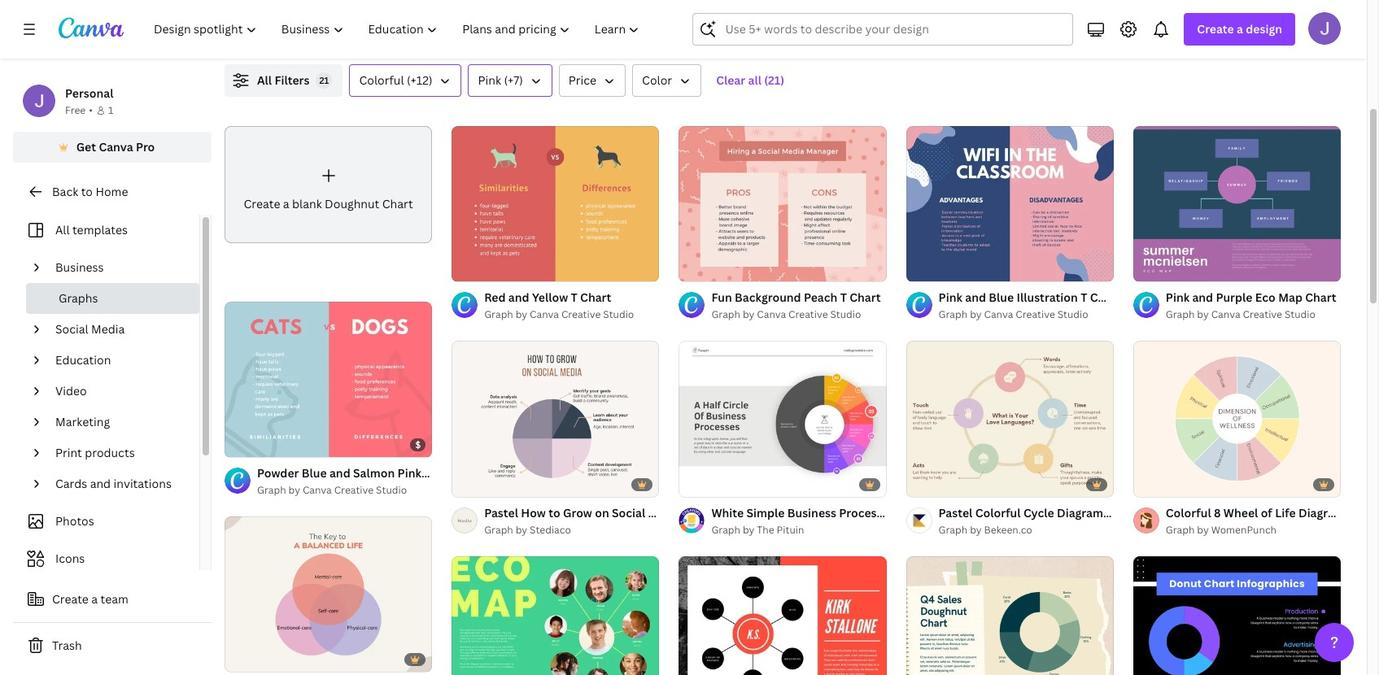 Task type: describe. For each thing, give the bounding box(es) containing it.
$
[[415, 438, 421, 451]]

the
[[757, 523, 774, 537]]

pink and purple eco map chart graph by canva creative studio
[[1166, 290, 1336, 322]]

by inside red and yellow t chart graph by canva creative studio
[[516, 308, 527, 322]]

studio inside fun background peach t chart graph by canva creative studio
[[830, 308, 861, 322]]

map
[[1278, 290, 1302, 305]]

powder blue and salmon pink t chart graph by canva creative studio
[[257, 465, 465, 497]]

red and yellow t chart link
[[484, 289, 634, 307]]

graph by canva creative studio link for yellow
[[484, 307, 634, 323]]

pink and blue illustration t chart image
[[906, 126, 1114, 282]]

graph by canva creative studio link for and
[[257, 482, 432, 499]]

colorful for colorful (+12)
[[359, 72, 404, 88]]

templates for all templates
[[72, 222, 128, 238]]

white simple business process circle graph image
[[679, 341, 886, 497]]

and inside cards and invitations "link"
[[90, 476, 111, 491]]

education link
[[49, 345, 190, 376]]

create a blank doughnut chart link
[[225, 126, 432, 243]]

canva inside powder blue and salmon pink t chart graph by canva creative studio
[[303, 483, 332, 497]]

a for team
[[91, 591, 98, 607]]

sage green beige sales doughnut chart image
[[906, 556, 1114, 675]]

pink and blue illustration t chart graph by canva creative studio
[[939, 290, 1121, 322]]

fun background peach t chart image
[[679, 126, 886, 282]]

creative inside powder blue and salmon pink t chart graph by canva creative studio
[[334, 483, 374, 497]]

create a team
[[52, 591, 128, 607]]

blue inside powder blue and salmon pink t chart graph by canva creative studio
[[302, 465, 327, 481]]

•
[[89, 103, 93, 117]]

studio inside pink and blue illustration t chart graph by canva creative studio
[[1057, 308, 1088, 322]]

red
[[484, 290, 506, 305]]

colorful 8 wheel of life diagram graph image
[[1133, 341, 1341, 497]]

chart inside red and yellow t chart graph by canva creative studio
[[580, 290, 611, 305]]

t inside red and yellow t chart graph by canva creative studio
[[571, 290, 577, 305]]

create a blank doughnut chart element
[[225, 126, 432, 243]]

pro
[[136, 139, 155, 155]]

purple
[[1216, 290, 1252, 305]]

all templates link
[[23, 215, 190, 246]]

life
[[1275, 505, 1296, 521]]

powder blue and salmon pink t chart link
[[257, 464, 465, 482]]

black and blue modern doughnut chart graph image
[[1133, 556, 1341, 675]]

(+7)
[[504, 72, 523, 88]]

pastel
[[939, 505, 973, 521]]

create a design button
[[1184, 13, 1295, 46]]

templates for 36 templates
[[241, 89, 297, 104]]

pink (+7) button
[[468, 64, 552, 97]]

all templates
[[55, 222, 128, 238]]

doughnut
[[325, 196, 379, 211]]

red and yellow t chart image
[[452, 126, 659, 282]]

a for design
[[1237, 21, 1243, 37]]

t inside fun background peach t chart graph by canva creative studio
[[840, 290, 847, 305]]

the balanced life infographic venn diagram graph image
[[225, 517, 432, 672]]

photos link
[[23, 506, 190, 537]]

canva inside fun background peach t chart graph by canva creative studio
[[757, 308, 786, 322]]

studio inside pink and purple eco map chart graph by canva creative studio
[[1285, 308, 1315, 322]]

graph by bekeen.co link
[[939, 522, 1114, 538]]

graph by stediaco
[[484, 523, 571, 537]]

by inside pink and purple eco map chart graph by canva creative studio
[[1197, 308, 1209, 322]]

graph inside pink and blue illustration t chart graph by canva creative studio
[[939, 308, 968, 322]]

red black photo eco map chart image
[[679, 556, 886, 675]]

canva inside pink and blue illustration t chart graph by canva creative studio
[[984, 308, 1013, 322]]

cycle
[[1023, 505, 1054, 521]]

clear
[[716, 72, 745, 88]]

education
[[55, 352, 111, 368]]

a for blank
[[283, 196, 289, 211]]

canva inside button
[[99, 139, 133, 155]]

all filters
[[257, 72, 310, 88]]

create for create a design
[[1197, 21, 1234, 37]]

create a team button
[[13, 583, 212, 616]]

yellow and mint green eco map chart image
[[452, 556, 659, 675]]

print products link
[[49, 438, 190, 469]]

back
[[52, 184, 78, 199]]

create a blank doughnut chart
[[244, 196, 413, 211]]

pink and blue illustration t chart link
[[939, 289, 1121, 307]]

white simple business process circle graph graph by the pituin
[[711, 505, 954, 537]]

diagram inside colorful 8 wheel of life diagram graph graph by womenpunch
[[1298, 505, 1345, 521]]

create a design
[[1197, 21, 1282, 37]]

powder
[[257, 465, 299, 481]]

print
[[55, 445, 82, 460]]

pink for pink (+7)
[[478, 72, 501, 88]]

media
[[91, 321, 125, 337]]

pastel how to grow on social media pie chart infographic graph image
[[452, 341, 659, 497]]

cards and invitations link
[[49, 469, 190, 500]]

graph by stediaco link
[[484, 522, 659, 538]]

36
[[225, 89, 238, 104]]

canva inside pink and purple eco map chart graph by canva creative studio
[[1211, 308, 1240, 322]]

powder blue and salmon pink t chart image
[[225, 301, 432, 457]]

by inside powder blue and salmon pink t chart graph by canva creative studio
[[288, 483, 300, 497]]

graph inside red and yellow t chart graph by canva creative studio
[[484, 308, 513, 322]]

colorful inside pastel colorful cycle diagram graph graph by bekeen.co
[[975, 505, 1021, 521]]

trash link
[[13, 630, 212, 662]]

white simple business process circle graph link
[[711, 504, 954, 522]]

of
[[1261, 505, 1272, 521]]

back to home link
[[13, 176, 212, 208]]

21
[[319, 74, 329, 86]]

get
[[76, 139, 96, 155]]

invitations
[[114, 476, 172, 491]]

fun background peach t chart graph by canva creative studio
[[711, 290, 881, 322]]

cards
[[55, 476, 87, 491]]

by inside fun background peach t chart graph by canva creative studio
[[743, 308, 754, 322]]

chart inside fun background peach t chart graph by canva creative studio
[[850, 290, 881, 305]]

personal
[[65, 85, 113, 101]]

8
[[1214, 505, 1221, 521]]

process
[[839, 505, 882, 521]]

by inside pastel colorful cycle diagram graph graph by bekeen.co
[[970, 523, 982, 537]]

graph by the pituin link
[[711, 522, 886, 538]]

graph by womenpunch link
[[1166, 522, 1341, 538]]

creative inside fun background peach t chart graph by canva creative studio
[[788, 308, 828, 322]]

social
[[55, 321, 88, 337]]

pastel colorful cycle diagram graph link
[[939, 504, 1140, 522]]

video link
[[49, 376, 190, 407]]

wheel
[[1224, 505, 1258, 521]]

business inside white simple business process circle graph graph by the pituin
[[787, 505, 836, 521]]

color
[[642, 72, 672, 88]]

graph by canva creative studio link for blue
[[939, 307, 1114, 323]]

chart inside powder blue and salmon pink t chart graph by canva creative studio
[[433, 465, 465, 481]]

by inside white simple business process circle graph graph by the pituin
[[743, 523, 754, 537]]

Search search field
[[725, 14, 1063, 45]]

(21)
[[764, 72, 784, 88]]

to
[[81, 184, 93, 199]]

top level navigation element
[[143, 13, 654, 46]]

price
[[569, 72, 596, 88]]

free
[[65, 103, 86, 117]]

by inside graph by stediaco 'link'
[[516, 523, 527, 537]]



Task type: vqa. For each thing, say whether or not it's contained in the screenshot.
Studio in Pink And Blue Illustration T Chart Graph By Canva Creative Studio
yes



Task type: locate. For each thing, give the bounding box(es) containing it.
eco
[[1255, 290, 1276, 305]]

simple
[[746, 505, 785, 521]]

free •
[[65, 103, 93, 117]]

canva down yellow
[[530, 308, 559, 322]]

get canva pro button
[[13, 132, 212, 163]]

creative down fun background peach t chart link
[[788, 308, 828, 322]]

colorful for colorful 8 wheel of life diagram graph graph by womenpunch
[[1166, 505, 1211, 521]]

graph by canva creative studio link down eco
[[1166, 307, 1336, 323]]

colorful left 8
[[1166, 505, 1211, 521]]

0 horizontal spatial a
[[91, 591, 98, 607]]

0 horizontal spatial diagram
[[1057, 505, 1103, 521]]

chart right yellow
[[580, 290, 611, 305]]

by down pink and blue illustration t chart link
[[970, 308, 982, 322]]

colorful inside button
[[359, 72, 404, 88]]

colorful (+12) button
[[349, 64, 462, 97]]

colorful (+12)
[[359, 72, 432, 88]]

0 horizontal spatial templates
[[72, 222, 128, 238]]

chart inside pink and purple eco map chart graph by canva creative studio
[[1305, 290, 1336, 305]]

pink for pink and purple eco map chart graph by canva creative studio
[[1166, 290, 1190, 305]]

and inside pink and blue illustration t chart graph by canva creative studio
[[965, 290, 986, 305]]

graph inside powder blue and salmon pink t chart graph by canva creative studio
[[257, 483, 286, 497]]

studio down the salmon
[[376, 483, 407, 497]]

graphs
[[59, 290, 98, 306]]

circle
[[885, 505, 917, 521]]

t right illustration
[[1081, 290, 1087, 305]]

pink and purple eco map chart image
[[1133, 126, 1341, 282]]

pituin
[[777, 523, 804, 537]]

business
[[55, 260, 104, 275], [787, 505, 836, 521]]

blank
[[292, 196, 322, 211]]

background
[[735, 290, 801, 305]]

0 vertical spatial blue
[[989, 290, 1014, 305]]

and for pink and blue illustration t chart
[[965, 290, 986, 305]]

all for all templates
[[55, 222, 70, 238]]

pink (+7)
[[478, 72, 523, 88]]

1 horizontal spatial templates
[[241, 89, 297, 104]]

by left stediaco
[[516, 523, 527, 537]]

creative inside pink and blue illustration t chart graph by canva creative studio
[[1016, 308, 1055, 322]]

studio inside red and yellow t chart graph by canva creative studio
[[603, 308, 634, 322]]

0 horizontal spatial all
[[55, 222, 70, 238]]

canva left pro
[[99, 139, 133, 155]]

business inside "link"
[[55, 260, 104, 275]]

womenpunch
[[1211, 523, 1276, 537]]

0 vertical spatial business
[[55, 260, 104, 275]]

0 vertical spatial create
[[1197, 21, 1234, 37]]

chart right map
[[1305, 290, 1336, 305]]

studio down illustration
[[1057, 308, 1088, 322]]

studio down map
[[1285, 308, 1315, 322]]

and inside pink and purple eco map chart graph by canva creative studio
[[1192, 290, 1213, 305]]

t right the salmon
[[424, 465, 431, 481]]

t inside pink and blue illustration t chart graph by canva creative studio
[[1081, 290, 1087, 305]]

social media link
[[49, 314, 190, 345]]

1 horizontal spatial diagram
[[1298, 505, 1345, 521]]

video
[[55, 383, 87, 399]]

fun background peach t chart link
[[711, 289, 881, 307]]

stediaco
[[530, 523, 571, 537]]

white
[[711, 505, 744, 521]]

peach
[[804, 290, 837, 305]]

by down background
[[743, 308, 754, 322]]

templates down all filters
[[241, 89, 297, 104]]

canva down background
[[757, 308, 786, 322]]

1 horizontal spatial business
[[787, 505, 836, 521]]

1 vertical spatial blue
[[302, 465, 327, 481]]

creative down pink and blue illustration t chart link
[[1016, 308, 1055, 322]]

by left the
[[743, 523, 754, 537]]

pink
[[478, 72, 501, 88], [939, 290, 962, 305], [1166, 290, 1190, 305], [398, 465, 421, 481]]

graph by canva creative studio link down the salmon
[[257, 482, 432, 499]]

pink inside powder blue and salmon pink t chart graph by canva creative studio
[[398, 465, 421, 481]]

1 vertical spatial templates
[[72, 222, 128, 238]]

pink inside pink and purple eco map chart graph by canva creative studio
[[1166, 290, 1190, 305]]

templates down back to home
[[72, 222, 128, 238]]

2 vertical spatial a
[[91, 591, 98, 607]]

print products
[[55, 445, 135, 460]]

and inside powder blue and salmon pink t chart graph by canva creative studio
[[329, 465, 350, 481]]

by inside colorful 8 wheel of life diagram graph graph by womenpunch
[[1197, 523, 1209, 537]]

salmon
[[353, 465, 395, 481]]

create left design
[[1197, 21, 1234, 37]]

price button
[[559, 64, 626, 97]]

icons link
[[23, 543, 190, 574]]

marketing
[[55, 414, 110, 430]]

clear all (21) button
[[708, 64, 793, 97]]

0 vertical spatial all
[[257, 72, 272, 88]]

all
[[748, 72, 761, 88]]

1 vertical spatial a
[[283, 196, 289, 211]]

creative
[[561, 308, 601, 322], [788, 308, 828, 322], [1016, 308, 1055, 322], [1243, 308, 1282, 322], [334, 483, 374, 497]]

blue
[[989, 290, 1014, 305], [302, 465, 327, 481]]

1 horizontal spatial a
[[283, 196, 289, 211]]

1 vertical spatial all
[[55, 222, 70, 238]]

clear all (21)
[[716, 72, 784, 88]]

doughnut charts templates image
[[994, 0, 1341, 22]]

0 horizontal spatial create
[[52, 591, 89, 607]]

all down back
[[55, 222, 70, 238]]

pink inside button
[[478, 72, 501, 88]]

graph by canva creative studio link for purple
[[1166, 307, 1336, 323]]

business up graphs
[[55, 260, 104, 275]]

by inside pink and blue illustration t chart graph by canva creative studio
[[970, 308, 982, 322]]

get canva pro
[[76, 139, 155, 155]]

36 templates
[[225, 89, 297, 104]]

0 horizontal spatial business
[[55, 260, 104, 275]]

studio down red and yellow t chart "link"
[[603, 308, 634, 322]]

diagram right cycle
[[1057, 505, 1103, 521]]

1 horizontal spatial blue
[[989, 290, 1014, 305]]

create left blank
[[244, 196, 280, 211]]

fun
[[711, 290, 732, 305]]

a left blank
[[283, 196, 289, 211]]

create
[[1197, 21, 1234, 37], [244, 196, 280, 211], [52, 591, 89, 607]]

chart
[[382, 196, 413, 211], [580, 290, 611, 305], [850, 290, 881, 305], [1090, 290, 1121, 305], [1305, 290, 1336, 305], [433, 465, 465, 481]]

chart right illustration
[[1090, 290, 1121, 305]]

yellow
[[532, 290, 568, 305]]

canva down pink and blue illustration t chart link
[[984, 308, 1013, 322]]

1 horizontal spatial create
[[244, 196, 280, 211]]

a inside dropdown button
[[1237, 21, 1243, 37]]

2 diagram from the left
[[1298, 505, 1345, 521]]

0 horizontal spatial colorful
[[359, 72, 404, 88]]

and left the salmon
[[329, 465, 350, 481]]

creative inside red and yellow t chart graph by canva creative studio
[[561, 308, 601, 322]]

diagram inside pastel colorful cycle diagram graph graph by bekeen.co
[[1057, 505, 1103, 521]]

and for red and yellow t chart
[[508, 290, 529, 305]]

pastel colorful cycle diagram graph graph by bekeen.co
[[939, 505, 1140, 537]]

design
[[1246, 21, 1282, 37]]

2 horizontal spatial create
[[1197, 21, 1234, 37]]

team
[[101, 591, 128, 607]]

t
[[571, 290, 577, 305], [840, 290, 847, 305], [1081, 290, 1087, 305], [424, 465, 431, 481]]

and right red
[[508, 290, 529, 305]]

colorful left (+12)
[[359, 72, 404, 88]]

blue inside pink and blue illustration t chart graph by canva creative studio
[[989, 290, 1014, 305]]

and inside red and yellow t chart graph by canva creative studio
[[508, 290, 529, 305]]

by down pastel
[[970, 523, 982, 537]]

creative down eco
[[1243, 308, 1282, 322]]

by left womenpunch
[[1197, 523, 1209, 537]]

graph
[[484, 308, 513, 322], [711, 308, 740, 322], [939, 308, 968, 322], [1166, 308, 1195, 322], [257, 483, 286, 497], [920, 505, 954, 521], [1106, 505, 1140, 521], [1348, 505, 1379, 521], [484, 523, 513, 537], [711, 523, 740, 537], [939, 523, 968, 537], [1166, 523, 1195, 537]]

products
[[85, 445, 135, 460]]

t inside powder blue and salmon pink t chart graph by canva creative studio
[[424, 465, 431, 481]]

business link
[[49, 252, 190, 283]]

chart right the salmon
[[433, 465, 465, 481]]

a left team
[[91, 591, 98, 607]]

blue left illustration
[[989, 290, 1014, 305]]

and for pink and purple eco map chart
[[1192, 290, 1213, 305]]

1 diagram from the left
[[1057, 505, 1103, 521]]

blue right the powder
[[302, 465, 327, 481]]

graph inside fun background peach t chart graph by canva creative studio
[[711, 308, 740, 322]]

1 horizontal spatial colorful
[[975, 505, 1021, 521]]

creative inside pink and purple eco map chart graph by canva creative studio
[[1243, 308, 1282, 322]]

canva down purple
[[1211, 308, 1240, 322]]

graph by canva creative studio link for peach
[[711, 307, 881, 323]]

and left illustration
[[965, 290, 986, 305]]

pink inside pink and blue illustration t chart graph by canva creative studio
[[939, 290, 962, 305]]

jacob simon image
[[1308, 12, 1341, 45]]

t right 'peach'
[[840, 290, 847, 305]]

colorful 8 wheel of life diagram graph graph by womenpunch
[[1166, 505, 1379, 537]]

colorful inside colorful 8 wheel of life diagram graph graph by womenpunch
[[1166, 505, 1211, 521]]

and left purple
[[1192, 290, 1213, 305]]

chart right doughnut
[[382, 196, 413, 211]]

1 horizontal spatial all
[[257, 72, 272, 88]]

all for all filters
[[257, 72, 272, 88]]

2 horizontal spatial colorful
[[1166, 505, 1211, 521]]

a left design
[[1237, 21, 1243, 37]]

social media
[[55, 321, 125, 337]]

by down the powder
[[288, 483, 300, 497]]

graph by canva creative studio link
[[484, 307, 634, 323], [711, 307, 881, 323], [939, 307, 1114, 323], [1166, 307, 1336, 323], [257, 482, 432, 499]]

by
[[516, 308, 527, 322], [743, 308, 754, 322], [970, 308, 982, 322], [1197, 308, 1209, 322], [288, 483, 300, 497], [516, 523, 527, 537], [743, 523, 754, 537], [970, 523, 982, 537], [1197, 523, 1209, 537]]

creative down powder blue and salmon pink t chart "link"
[[334, 483, 374, 497]]

2 vertical spatial create
[[52, 591, 89, 607]]

home
[[95, 184, 128, 199]]

colorful 8 wheel of life diagram graph link
[[1166, 504, 1379, 522]]

graph by canva creative studio link down 'peach'
[[711, 307, 881, 323]]

None search field
[[693, 13, 1073, 46]]

templates
[[241, 89, 297, 104], [72, 222, 128, 238]]

canva down powder blue and salmon pink t chart "link"
[[303, 483, 332, 497]]

create inside dropdown button
[[1197, 21, 1234, 37]]

2 horizontal spatial a
[[1237, 21, 1243, 37]]

(+12)
[[407, 72, 432, 88]]

all up 36 templates
[[257, 72, 272, 88]]

t right yellow
[[571, 290, 577, 305]]

a
[[1237, 21, 1243, 37], [283, 196, 289, 211], [91, 591, 98, 607]]

create down "icons" at the bottom left of the page
[[52, 591, 89, 607]]

1
[[108, 103, 113, 117]]

graph inside 'link'
[[484, 523, 513, 537]]

business up graph by the pituin link
[[787, 505, 836, 521]]

illustration
[[1017, 290, 1078, 305]]

diagram right life
[[1298, 505, 1345, 521]]

canva inside red and yellow t chart graph by canva creative studio
[[530, 308, 559, 322]]

red and yellow t chart graph by canva creative studio
[[484, 290, 634, 322]]

pastel colorful cycle diagram graph image
[[906, 341, 1114, 497]]

graph by canva creative studio link down illustration
[[939, 307, 1114, 323]]

creative down red and yellow t chart "link"
[[561, 308, 601, 322]]

bekeen.co
[[984, 523, 1032, 537]]

studio down 'peach'
[[830, 308, 861, 322]]

pink for pink and blue illustration t chart graph by canva creative studio
[[939, 290, 962, 305]]

colorful up "bekeen.co"
[[975, 505, 1021, 521]]

graph inside pink and purple eco map chart graph by canva creative studio
[[1166, 308, 1195, 322]]

create for create a blank doughnut chart
[[244, 196, 280, 211]]

graph by canva creative studio link down yellow
[[484, 307, 634, 323]]

1 vertical spatial business
[[787, 505, 836, 521]]

photos
[[55, 513, 94, 529]]

create inside button
[[52, 591, 89, 607]]

0 vertical spatial a
[[1237, 21, 1243, 37]]

by down pink and purple eco map chart "link"
[[1197, 308, 1209, 322]]

chart inside pink and blue illustration t chart graph by canva creative studio
[[1090, 290, 1121, 305]]

marketing link
[[49, 407, 190, 438]]

trash
[[52, 638, 82, 653]]

21 filter options selected element
[[316, 72, 332, 89]]

by down red and yellow t chart "link"
[[516, 308, 527, 322]]

all
[[257, 72, 272, 88], [55, 222, 70, 238]]

and right cards
[[90, 476, 111, 491]]

create for create a team
[[52, 591, 89, 607]]

0 horizontal spatial blue
[[302, 465, 327, 481]]

colorful
[[359, 72, 404, 88], [975, 505, 1021, 521], [1166, 505, 1211, 521]]

a inside button
[[91, 591, 98, 607]]

chart right 'peach'
[[850, 290, 881, 305]]

0 vertical spatial templates
[[241, 89, 297, 104]]

studio inside powder blue and salmon pink t chart graph by canva creative studio
[[376, 483, 407, 497]]

1 vertical spatial create
[[244, 196, 280, 211]]



